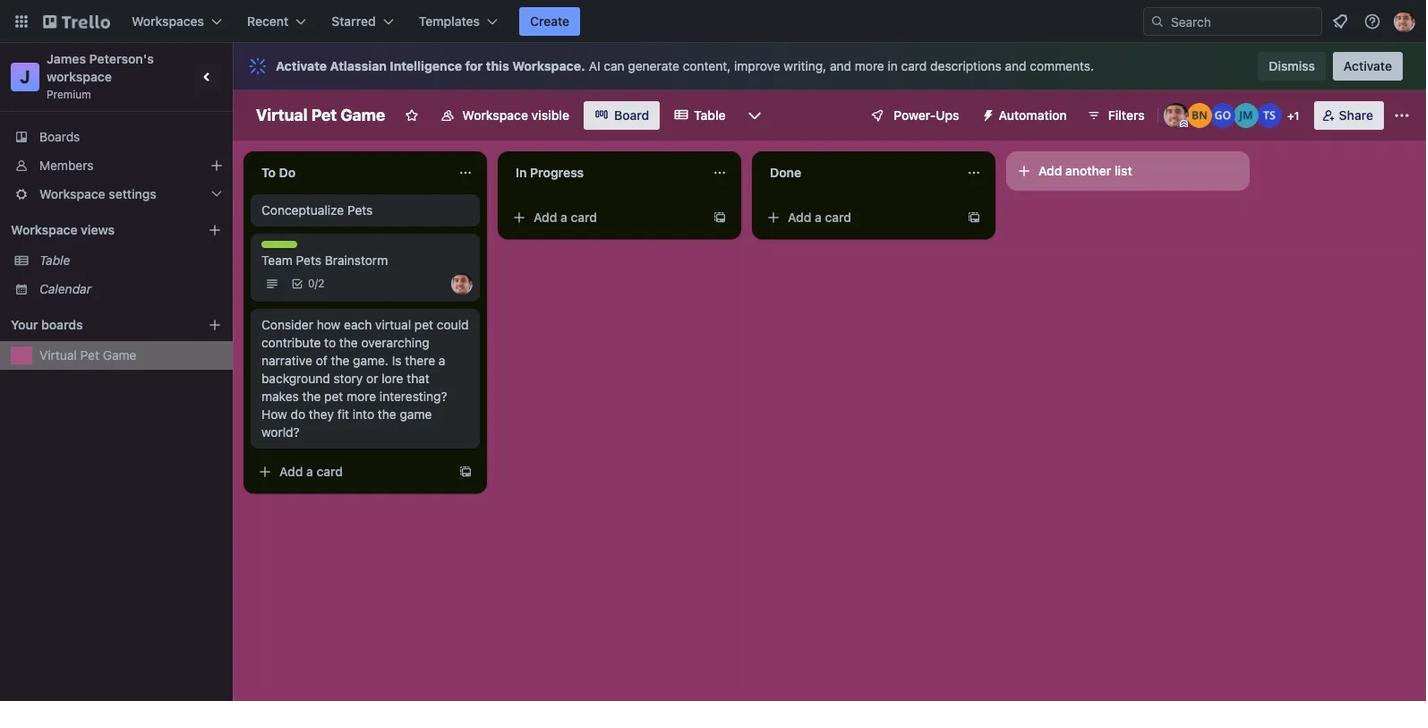 Task type: locate. For each thing, give the bounding box(es) containing it.
2 vertical spatial workspace
[[11, 222, 77, 237]]

0 vertical spatial workspace
[[462, 107, 528, 123]]

tara schultz (taraschultz7) image
[[1257, 103, 1282, 128]]

virtual pet game down atlassian
[[256, 106, 385, 124]]

your boards
[[11, 317, 83, 332]]

table
[[694, 107, 726, 123], [39, 252, 70, 268]]

a right there
[[439, 353, 445, 368]]

pet left the could
[[414, 317, 433, 332]]

primary element
[[0, 0, 1426, 43]]

power-ups
[[894, 107, 959, 123]]

2 horizontal spatial add a card
[[788, 209, 851, 225]]

pet up 'fit'
[[324, 389, 343, 404]]

fit
[[337, 406, 349, 422]]

add a card down progress
[[534, 209, 597, 225]]

0 vertical spatial james peterson (jamespeterson93) image
[[1164, 103, 1189, 128]]

workspace settings button
[[0, 180, 233, 209]]

conceptualize pets link
[[261, 201, 469, 219]]

add a card down world?
[[279, 464, 343, 479]]

1 horizontal spatial add a card button
[[505, 203, 705, 232]]

1 vertical spatial game
[[103, 347, 137, 363]]

1
[[1294, 109, 1299, 123]]

0 horizontal spatial virtual pet game
[[39, 347, 137, 363]]

0 horizontal spatial more
[[347, 389, 376, 404]]

gary orlando (garyorlando) image
[[1210, 103, 1235, 128]]

ben nelson (bennelson96) image
[[1187, 103, 1212, 128]]

2 horizontal spatial add a card button
[[759, 203, 960, 232]]

Done text field
[[759, 158, 956, 187]]

team task team pets brainstorm
[[261, 241, 388, 268]]

1 vertical spatial workspace
[[39, 186, 105, 201]]

a down done text box
[[815, 209, 822, 225]]

workspace
[[462, 107, 528, 123], [39, 186, 105, 201], [11, 222, 77, 237]]

0 horizontal spatial pets
[[296, 252, 321, 268]]

task
[[292, 241, 316, 254]]

activate for activate atlassian intelligence for this workspace.
[[276, 58, 327, 73]]

1 horizontal spatial table
[[694, 107, 726, 123]]

0 vertical spatial more
[[855, 58, 884, 73]]

a down they
[[306, 464, 313, 479]]

filters button
[[1081, 101, 1150, 130]]

james
[[47, 51, 86, 66]]

add a card button down 'fit'
[[251, 457, 451, 486]]

workspace inside dropdown button
[[39, 186, 105, 201]]

add a card button for done
[[759, 203, 960, 232]]

add a card button for to do
[[251, 457, 451, 486]]

premium
[[47, 88, 91, 101]]

workspace inside button
[[462, 107, 528, 123]]

is
[[392, 353, 402, 368]]

calendar
[[39, 281, 91, 296]]

this
[[486, 58, 509, 73]]

add a card for done
[[788, 209, 851, 225]]

0 horizontal spatial activate
[[276, 58, 327, 73]]

0 horizontal spatial add a card button
[[251, 457, 451, 486]]

more left in at the top
[[855, 58, 884, 73]]

add left another
[[1039, 163, 1062, 178]]

could
[[437, 317, 469, 332]]

create from template… image for add a card button corresponding to done
[[967, 210, 981, 225]]

conceptualize pets
[[261, 202, 373, 218]]

0 horizontal spatial table link
[[39, 252, 222, 269]]

writing,
[[784, 58, 827, 73]]

0 horizontal spatial pet
[[80, 347, 99, 363]]

in
[[888, 58, 898, 73]]

james peterson's workspace premium
[[47, 51, 157, 101]]

a down progress
[[561, 209, 568, 225]]

list
[[1115, 163, 1132, 178]]

workspace left the views
[[11, 222, 77, 237]]

0 horizontal spatial james peterson (jamespeterson93) image
[[451, 273, 473, 295]]

1 vertical spatial virtual
[[39, 347, 77, 363]]

james peterson (jamespeterson93) image up the could
[[451, 273, 473, 295]]

workspace navigation collapse icon image
[[195, 64, 220, 90]]

0 horizontal spatial pet
[[324, 389, 343, 404]]

1 horizontal spatial create from template… image
[[967, 210, 981, 225]]

activate down open information menu icon
[[1344, 58, 1392, 73]]

workspace down this
[[462, 107, 528, 123]]

power-ups button
[[858, 101, 970, 130]]

activate right atlassian intelligence logo at the top left of the page
[[276, 58, 327, 73]]

ai
[[589, 58, 600, 73]]

color: bold lime, title: "team task" element
[[261, 241, 316, 254]]

and right writing,
[[830, 58, 851, 73]]

add a card button down done text box
[[759, 203, 960, 232]]

comments.
[[1030, 58, 1094, 73]]

card for add a card button corresponding to done
[[825, 209, 851, 225]]

automation
[[999, 107, 1067, 123]]

1 horizontal spatial pet
[[311, 106, 337, 124]]

1 create from template… image from the left
[[713, 210, 727, 225]]

to
[[324, 335, 336, 350]]

0 vertical spatial pet
[[311, 106, 337, 124]]

+ 1
[[1287, 109, 1299, 123]]

0 horizontal spatial create from template… image
[[713, 210, 727, 225]]

1 horizontal spatial activate
[[1344, 58, 1392, 73]]

pet down your boards with 1 items element
[[80, 347, 99, 363]]

2 create from template… image from the left
[[967, 210, 981, 225]]

card down they
[[317, 464, 343, 479]]

consider
[[261, 317, 313, 332]]

virtual pet game down your boards with 1 items element
[[39, 347, 137, 363]]

add a card button down the in progress text field
[[505, 203, 705, 232]]

virtual down boards
[[39, 347, 77, 363]]

they
[[309, 406, 334, 422]]

your boards with 1 items element
[[11, 314, 181, 336]]

more
[[855, 58, 884, 73], [347, 389, 376, 404]]

add another list
[[1039, 163, 1132, 178]]

1 vertical spatial james peterson (jamespeterson93) image
[[451, 273, 473, 295]]

+
[[1287, 109, 1294, 123]]

game down your boards with 1 items element
[[103, 347, 137, 363]]

add a card button
[[505, 203, 705, 232], [759, 203, 960, 232], [251, 457, 451, 486]]

and
[[830, 58, 851, 73], [1005, 58, 1027, 73]]

james peterson (jamespeterson93) image
[[1164, 103, 1189, 128], [451, 273, 473, 295]]

2
[[318, 277, 325, 290]]

improve
[[734, 58, 780, 73]]

add a card
[[534, 209, 597, 225], [788, 209, 851, 225], [279, 464, 343, 479]]

1 horizontal spatial and
[[1005, 58, 1027, 73]]

table link up 'calendar' link on the top left of the page
[[39, 252, 222, 269]]

the right to at the left top
[[339, 335, 358, 350]]

card right in at the top
[[901, 58, 927, 73]]

1 horizontal spatial table link
[[664, 101, 737, 130]]

1 horizontal spatial pet
[[414, 317, 433, 332]]

pet down atlassian
[[311, 106, 337, 124]]

1 vertical spatial pet
[[324, 389, 343, 404]]

j link
[[11, 63, 39, 91]]

1 activate from the left
[[276, 58, 327, 73]]

team pets brainstorm link
[[261, 252, 469, 269]]

0 vertical spatial virtual
[[256, 106, 308, 124]]

do
[[279, 165, 296, 180]]

dismiss
[[1269, 58, 1315, 73]]

content,
[[683, 58, 731, 73]]

virtual down atlassian intelligence logo at the top left of the page
[[256, 106, 308, 124]]

members link
[[0, 151, 233, 180]]

card down the in progress text field
[[571, 209, 597, 225]]

workspace down members
[[39, 186, 105, 201]]

share button
[[1314, 101, 1384, 130]]

overarching
[[361, 335, 429, 350]]

1 vertical spatial table link
[[39, 252, 222, 269]]

0 horizontal spatial add a card
[[279, 464, 343, 479]]

workspace visible button
[[430, 101, 580, 130]]

pet
[[311, 106, 337, 124], [80, 347, 99, 363]]

pets
[[347, 202, 373, 218], [296, 252, 321, 268]]

back to home image
[[43, 7, 110, 36]]

do
[[291, 406, 305, 422]]

0 notifications image
[[1330, 11, 1351, 32]]

table left customize views image on the top of the page
[[694, 107, 726, 123]]

add down done on the right
[[788, 209, 812, 225]]

1 horizontal spatial game
[[341, 106, 385, 124]]

virtual
[[256, 106, 308, 124], [39, 347, 77, 363]]

add down in progress
[[534, 209, 557, 225]]

starred
[[332, 13, 376, 29]]

more inside consider how each virtual pet could contribute to the overarching narrative of the game. is there a background story or lore that makes the pet more interesting? how do they fit into the game world?
[[347, 389, 376, 404]]

customize views image
[[745, 107, 763, 124]]

filters
[[1108, 107, 1145, 123]]

0 vertical spatial game
[[341, 106, 385, 124]]

add a card down done on the right
[[788, 209, 851, 225]]

2 team from the top
[[261, 252, 293, 268]]

virtual inside virtual pet game text box
[[256, 106, 308, 124]]

create from template… image
[[713, 210, 727, 225], [967, 210, 981, 225]]

james peterson (jamespeterson93) image left gary orlando (garyorlando) icon
[[1164, 103, 1189, 128]]

create from template… image
[[458, 465, 473, 479]]

add a card for to do
[[279, 464, 343, 479]]

1 vertical spatial pet
[[80, 347, 99, 363]]

table up calendar
[[39, 252, 70, 268]]

ups
[[936, 107, 959, 123]]

1 vertical spatial more
[[347, 389, 376, 404]]

0 vertical spatial pet
[[414, 317, 433, 332]]

1 vertical spatial pets
[[296, 252, 321, 268]]

done
[[770, 165, 801, 180]]

the right of
[[331, 353, 350, 368]]

pets inside 'team task team pets brainstorm'
[[296, 252, 321, 268]]

0
[[308, 277, 315, 290]]

ai can generate content, improve writing, and more in card descriptions and comments.
[[589, 58, 1094, 73]]

pets up 0
[[296, 252, 321, 268]]

pets down to do text box
[[347, 202, 373, 218]]

game left star or unstar board icon
[[341, 106, 385, 124]]

add down world?
[[279, 464, 303, 479]]

more up into
[[347, 389, 376, 404]]

1 team from the top
[[261, 241, 289, 254]]

consider how each virtual pet could contribute to the overarching narrative of the game. is there a background story or lore that makes the pet more interesting? how do they fit into the game world?
[[261, 317, 469, 440]]

card down done text box
[[825, 209, 851, 225]]

0 horizontal spatial game
[[103, 347, 137, 363]]

2 activate from the left
[[1344, 58, 1392, 73]]

boards
[[41, 317, 83, 332]]

0 horizontal spatial and
[[830, 58, 851, 73]]

1 horizontal spatial virtual
[[256, 106, 308, 124]]

and left comments.
[[1005, 58, 1027, 73]]

Board name text field
[[247, 101, 394, 130]]

0 vertical spatial virtual pet game
[[256, 106, 385, 124]]

atlassian
[[330, 58, 387, 73]]

0 vertical spatial pets
[[347, 202, 373, 218]]

to do
[[261, 165, 296, 180]]

virtual inside virtual pet game link
[[39, 347, 77, 363]]

table link down "content,"
[[664, 101, 737, 130]]

recent
[[247, 13, 289, 29]]

1 horizontal spatial virtual pet game
[[256, 106, 385, 124]]

workspace for workspace settings
[[39, 186, 105, 201]]

pet inside text box
[[311, 106, 337, 124]]

0 horizontal spatial virtual
[[39, 347, 77, 363]]

add
[[1039, 163, 1062, 178], [534, 209, 557, 225], [788, 209, 812, 225], [279, 464, 303, 479]]

0 horizontal spatial table
[[39, 252, 70, 268]]



Task type: vqa. For each thing, say whether or not it's contained in the screenshot.
leftmost sm icon
no



Task type: describe. For each thing, give the bounding box(es) containing it.
workspace settings
[[39, 186, 157, 201]]

views
[[81, 222, 115, 237]]

workspaces
[[132, 13, 204, 29]]

boards link
[[0, 123, 233, 151]]

to
[[261, 165, 276, 180]]

add for add another list button at top right
[[1039, 163, 1062, 178]]

boards
[[39, 129, 80, 144]]

add for add a card button associated with to do
[[279, 464, 303, 479]]

add board image
[[208, 318, 222, 332]]

workspace for workspace views
[[11, 222, 77, 237]]

descriptions
[[930, 58, 1002, 73]]

activate for activate
[[1344, 58, 1392, 73]]

consider how each virtual pet could contribute to the overarching narrative of the game. is there a background story or lore that makes the pet more interesting? how do they fit into the game world? link
[[261, 316, 469, 441]]

2 and from the left
[[1005, 58, 1027, 73]]

background
[[261, 371, 330, 386]]

templates button
[[408, 7, 509, 36]]

narrative
[[261, 353, 312, 368]]

workspace for workspace visible
[[462, 107, 528, 123]]

/
[[315, 277, 318, 290]]

or
[[366, 371, 378, 386]]

1 horizontal spatial add a card
[[534, 209, 597, 225]]

workspace.
[[512, 58, 585, 73]]

this member is an admin of this board. image
[[1180, 120, 1188, 128]]

1 horizontal spatial more
[[855, 58, 884, 73]]

1 vertical spatial virtual pet game
[[39, 347, 137, 363]]

virtual
[[375, 317, 411, 332]]

peterson's
[[89, 51, 154, 66]]

recent button
[[236, 7, 317, 36]]

0 vertical spatial table
[[694, 107, 726, 123]]

To Do text field
[[251, 158, 448, 187]]

brainstorm
[[325, 252, 388, 268]]

workspace visible
[[462, 107, 569, 123]]

calendar link
[[39, 280, 222, 298]]

power-
[[894, 107, 936, 123]]

interesting?
[[380, 389, 447, 404]]

card for the middle add a card button
[[571, 209, 597, 225]]

templates
[[419, 13, 480, 29]]

the right into
[[378, 406, 396, 422]]

Search field
[[1165, 8, 1321, 35]]

each
[[344, 317, 372, 332]]

there
[[405, 353, 435, 368]]

create
[[530, 13, 570, 29]]

add for the middle add a card button
[[534, 209, 557, 225]]

jeremy miller (jeremymiller198) image
[[1233, 103, 1258, 128]]

virtual pet game inside text box
[[256, 106, 385, 124]]

progress
[[530, 165, 584, 180]]

search image
[[1150, 14, 1165, 29]]

sm image
[[974, 101, 999, 126]]

can
[[604, 58, 625, 73]]

of
[[316, 353, 327, 368]]

add another list button
[[1006, 151, 1250, 191]]

board
[[614, 107, 649, 123]]

0 vertical spatial table link
[[664, 101, 737, 130]]

star or unstar board image
[[405, 108, 419, 123]]

1 vertical spatial table
[[39, 252, 70, 268]]

open information menu image
[[1364, 13, 1381, 30]]

for
[[465, 58, 483, 73]]

james peterson (jamespeterson93) image
[[1394, 11, 1415, 32]]

0 / 2
[[308, 277, 325, 290]]

how
[[317, 317, 341, 332]]

starred button
[[321, 7, 404, 36]]

settings
[[109, 186, 157, 201]]

j
[[20, 66, 30, 87]]

generate
[[628, 58, 679, 73]]

visible
[[531, 107, 569, 123]]

share
[[1339, 107, 1373, 123]]

board link
[[584, 101, 660, 130]]

1 horizontal spatial james peterson (jamespeterson93) image
[[1164, 103, 1189, 128]]

how
[[261, 406, 287, 422]]

story
[[334, 371, 363, 386]]

1 and from the left
[[830, 58, 851, 73]]

show menu image
[[1393, 107, 1411, 124]]

workspace views
[[11, 222, 115, 237]]

create button
[[519, 7, 580, 36]]

create from template… image for the middle add a card button
[[713, 210, 727, 225]]

in
[[516, 165, 527, 180]]

game
[[400, 406, 432, 422]]

lore
[[382, 371, 403, 386]]

1 horizontal spatial pets
[[347, 202, 373, 218]]

virtual pet game link
[[39, 346, 222, 364]]

atlassian intelligence logo image
[[247, 56, 269, 77]]

members
[[39, 158, 94, 173]]

activate atlassian intelligence for this workspace.
[[276, 58, 585, 73]]

game inside text box
[[341, 106, 385, 124]]

into
[[353, 406, 374, 422]]

In Progress text field
[[505, 158, 702, 187]]

card for add a card button associated with to do
[[317, 464, 343, 479]]

automation button
[[974, 101, 1078, 130]]

in progress
[[516, 165, 584, 180]]

james peterson's workspace link
[[47, 51, 157, 84]]

workspaces button
[[121, 7, 233, 36]]

makes
[[261, 389, 299, 404]]

dismiss button
[[1258, 52, 1326, 81]]

contribute
[[261, 335, 321, 350]]

activate link
[[1333, 52, 1403, 81]]

create a view image
[[208, 223, 222, 237]]

workspace
[[47, 69, 112, 84]]

the up they
[[302, 389, 321, 404]]

add for add a card button corresponding to done
[[788, 209, 812, 225]]

another
[[1065, 163, 1111, 178]]

world?
[[261, 424, 300, 440]]

a inside consider how each virtual pet could contribute to the overarching narrative of the game. is there a background story or lore that makes the pet more interesting? how do they fit into the game world?
[[439, 353, 445, 368]]

intelligence
[[390, 58, 462, 73]]



